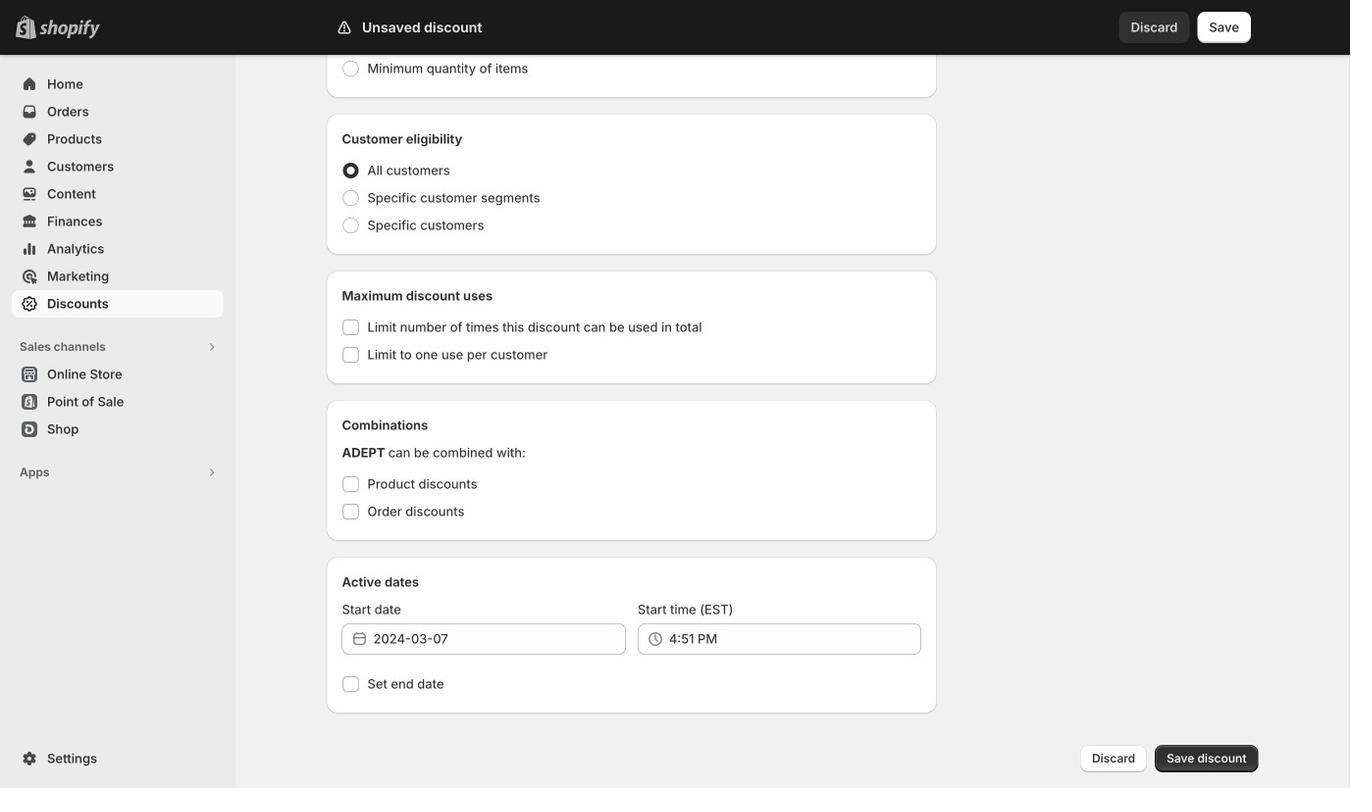 Task type: describe. For each thing, give the bounding box(es) containing it.
shopify image
[[39, 19, 100, 39]]



Task type: locate. For each thing, give the bounding box(es) containing it.
Enter time text field
[[669, 624, 921, 655]]

YYYY-MM-DD text field
[[373, 624, 626, 655]]



Task type: vqa. For each thing, say whether or not it's contained in the screenshot.
'Shopify' Image
yes



